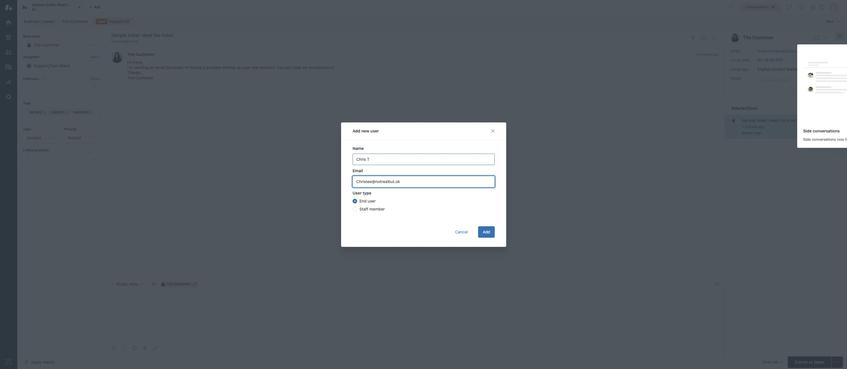 Task type: vqa. For each thing, say whether or not it's contained in the screenshot.
Next button on the top right of the page
yes



Task type: describe. For each thing, give the bounding box(es) containing it.
notes
[[730, 76, 741, 81]]

main element
[[0, 0, 17, 370]]

1 vertical spatial user
[[367, 199, 376, 204]]

thanks,
[[127, 70, 142, 75]]

it
[[98, 55, 100, 59]]

avatar image
[[111, 52, 123, 63]]

edit user image
[[193, 283, 197, 287]]

end
[[359, 199, 366, 204]]

end user
[[359, 199, 376, 204]]

1 vertical spatial the customer link
[[127, 52, 155, 57]]

now
[[837, 137, 844, 142]]

take it button
[[90, 54, 100, 60]]

example (create)
[[24, 19, 55, 24]]

add new user
[[352, 129, 379, 133]]

name
[[352, 146, 364, 151]]

meet for sample ticket: meet the ticket 7 minutes ago status open
[[769, 118, 778, 123]]

ago inside sample ticket: meet the ticket 7 minutes ago status open
[[758, 125, 764, 129]]

member
[[369, 207, 385, 212]]

incident button
[[23, 134, 58, 143]]

via sample ticket
[[111, 39, 139, 44]]

customer up customer@example.com on the top right of the page
[[752, 35, 774, 40]]

side conversations
[[803, 129, 840, 133]]

0 vertical spatial email
[[730, 48, 740, 53]]

draft mode image
[[112, 347, 116, 351]]

secondary element
[[17, 16, 847, 27]]

take
[[90, 55, 97, 59]]

15:43
[[764, 57, 775, 62]]

to
[[152, 282, 156, 287]]

ticket: for sample ticket: meet the ticket 7 minutes ago status open
[[756, 118, 768, 123]]

linked
[[23, 148, 34, 152]]

close modal image
[[491, 129, 495, 133]]

because
[[166, 65, 182, 70]]

language
[[730, 67, 749, 72]]

new inside dialog
[[361, 129, 369, 133]]

conversations button
[[739, 2, 782, 12]]

minutes inside sample ticket: meet the ticket 7 minutes ago status open
[[745, 125, 757, 129]]

normal
[[68, 136, 81, 140]]

close image
[[77, 4, 82, 10]]

can
[[277, 65, 284, 70]]

0 vertical spatial 7
[[696, 53, 698, 57]]

2 horizontal spatial open
[[814, 360, 824, 365]]

an
[[150, 65, 154, 70]]

linked problem
[[23, 148, 49, 152]]

submit
[[795, 360, 808, 365]]

(united
[[772, 67, 785, 72]]

there,
[[132, 60, 143, 65]]

liv
[[845, 137, 847, 142]]

1 vertical spatial ticket
[[130, 39, 139, 44]]

example (create) button
[[20, 17, 59, 26]]

0 vertical spatial 7 minutes ago text field
[[696, 53, 719, 57]]

new inside 'hi there, i'm sending an email because i'm having a problem setting up your new product. can you help me troubleshoot? thanks, the customer'
[[251, 65, 259, 70]]

tab containing sample ticket: meet the ticket
[[17, 0, 86, 14]]

Subject field
[[110, 32, 687, 39]]

sample ticket: meet the ticket #1
[[32, 3, 83, 12]]

customer left edit user image
[[174, 282, 190, 287]]

user image
[[730, 33, 740, 42]]

me
[[302, 65, 308, 70]]

zendesk support image
[[5, 4, 12, 11]]

the for sample ticket: meet the ticket 7 minutes ago status open
[[779, 118, 785, 123]]

0 horizontal spatial problem
[[35, 148, 49, 152]]

type
[[363, 191, 371, 196]]

7 minutes ago
[[696, 53, 719, 57]]

add for add new user
[[352, 129, 360, 133]]

format text image
[[122, 347, 127, 351]]

email
[[155, 65, 165, 70]]

add link (cmd k) image
[[153, 347, 158, 351]]

add new user dialog
[[341, 123, 506, 247]]

add button
[[478, 227, 495, 238]]

hi
[[127, 60, 131, 65]]

the inside 'hi there, i'm sending an email because i'm having a problem setting up your new product. can you help me troubleshoot? thanks, the customer'
[[127, 76, 134, 80]]

conversations for side conversations now liv
[[812, 137, 836, 142]]

a
[[203, 65, 205, 70]]

as
[[809, 360, 813, 365]]

open link
[[92, 17, 133, 26]]

customer@example.com
[[757, 48, 803, 53]]

Add user notes text field
[[757, 76, 826, 95]]

conversations
[[746, 5, 769, 9]]

cancel button
[[450, 227, 472, 238]]

local time
[[730, 57, 749, 62]]

troubleshoot?
[[309, 65, 334, 70]]

follow
[[90, 77, 100, 81]]

your
[[242, 65, 250, 70]]

user
[[352, 191, 362, 196]]

1 vertical spatial 7 minutes ago text field
[[742, 125, 764, 129]]

next button
[[823, 17, 843, 26]]

open inside sample ticket: meet the ticket 7 minutes ago status open
[[754, 131, 762, 135]]

Name field
[[352, 154, 495, 165]]

the inside secondary element
[[62, 19, 69, 24]]

staff
[[359, 207, 368, 212]]

customer inside 'hi there, i'm sending an email because i'm having a problem setting up your new product. can you help me troubleshoot? thanks, the customer'
[[135, 76, 153, 80]]

tabs tab list
[[17, 0, 723, 14]]

cancel
[[455, 230, 468, 235]]



Task type: locate. For each thing, give the bounding box(es) containing it.
1 horizontal spatial minutes
[[745, 125, 757, 129]]

0 vertical spatial minutes
[[699, 53, 712, 57]]

ticket: inside sample ticket: meet the ticket #1
[[46, 3, 56, 7]]

email down name
[[352, 168, 363, 173]]

the customer link down close icon
[[59, 17, 92, 26]]

ticket for sample ticket: meet the ticket 7 minutes ago status open
[[786, 118, 797, 123]]

0 vertical spatial problem
[[206, 65, 221, 70]]

local
[[730, 57, 740, 62]]

the customer right customer@example.com image
[[166, 282, 190, 287]]

1 horizontal spatial new
[[361, 129, 369, 133]]

submit as open
[[795, 360, 824, 365]]

1 horizontal spatial add
[[483, 230, 490, 235]]

new up name
[[361, 129, 369, 133]]

the customer up fri,
[[743, 35, 774, 40]]

0 vertical spatial open
[[97, 19, 106, 24]]

0 horizontal spatial i'm
[[127, 65, 133, 70]]

type
[[23, 127, 31, 131]]

new
[[251, 65, 259, 70], [361, 129, 369, 133]]

get help image
[[820, 5, 825, 10]]

email up local
[[730, 48, 740, 53]]

user type
[[352, 191, 371, 196]]

admin image
[[5, 93, 12, 101]]

new right your
[[251, 65, 259, 70]]

1 side from the top
[[803, 129, 812, 133]]

1 vertical spatial ticket:
[[756, 118, 768, 123]]

conversations
[[813, 129, 840, 133], [812, 137, 836, 142]]

the down thanks,
[[127, 76, 134, 80]]

0 horizontal spatial 7 minutes ago text field
[[696, 53, 719, 57]]

meet inside sample ticket: meet the ticket 7 minutes ago status open
[[769, 118, 778, 123]]

1 vertical spatial ago
[[758, 125, 764, 129]]

0 horizontal spatial ticket
[[73, 3, 83, 7]]

1 horizontal spatial email
[[730, 48, 740, 53]]

i'm left having
[[183, 65, 189, 70]]

up
[[236, 65, 241, 70]]

view more details image
[[814, 35, 819, 40]]

add for add
[[483, 230, 490, 235]]

problem inside 'hi there, i'm sending an email because i'm having a problem setting up your new product. can you help me troubleshoot? thanks, the customer'
[[206, 65, 221, 70]]

7 minutes ago text field up status
[[742, 125, 764, 129]]

help
[[293, 65, 301, 70]]

2 horizontal spatial ticket
[[786, 118, 797, 123]]

Email field
[[352, 176, 495, 188]]

hi there, i'm sending an email because i'm having a problem setting up your new product. can you help me troubleshoot? thanks, the customer
[[127, 60, 334, 80]]

example
[[24, 19, 39, 24]]

ticket: up (create)
[[46, 3, 56, 7]]

1 horizontal spatial open
[[754, 131, 762, 135]]

ticket inside sample ticket: meet the ticket #1
[[73, 3, 83, 7]]

1 horizontal spatial ago
[[758, 125, 764, 129]]

take it
[[90, 55, 100, 59]]

1 horizontal spatial ticket
[[130, 39, 139, 44]]

ticket: down interactions
[[756, 118, 768, 123]]

1 vertical spatial sample
[[742, 118, 755, 123]]

fri, 15:43 pst
[[757, 57, 783, 62]]

customer down sending
[[135, 76, 153, 80]]

the customer inside secondary element
[[62, 19, 89, 24]]

sending
[[134, 65, 149, 70]]

0 vertical spatial ticket:
[[46, 3, 56, 7]]

side conversations now liv
[[803, 137, 847, 142]]

0 vertical spatial new
[[251, 65, 259, 70]]

having
[[190, 65, 202, 70]]

1 horizontal spatial problem
[[206, 65, 221, 70]]

side
[[803, 129, 812, 133], [803, 137, 811, 142]]

fri,
[[757, 57, 763, 62]]

ticket: inside sample ticket: meet the ticket 7 minutes ago status open
[[756, 118, 768, 123]]

1 vertical spatial 7
[[742, 125, 744, 129]]

customer inside secondary element
[[70, 19, 89, 24]]

0 horizontal spatial new
[[251, 65, 259, 70]]

meet inside sample ticket: meet the ticket #1
[[57, 3, 66, 7]]

1 vertical spatial minutes
[[745, 125, 757, 129]]

pst
[[776, 57, 783, 62]]

0 horizontal spatial open
[[97, 19, 106, 24]]

the customer up there,
[[127, 52, 155, 57]]

ticket:
[[46, 3, 56, 7], [756, 118, 768, 123]]

1 horizontal spatial 7 minutes ago text field
[[742, 125, 764, 129]]

customer@example.com image
[[161, 282, 165, 287]]

sample inside sample ticket: meet the ticket #1
[[32, 3, 45, 7]]

status
[[742, 131, 753, 135]]

minutes
[[699, 53, 712, 57], [745, 125, 757, 129]]

2 vertical spatial open
[[814, 360, 824, 365]]

the down sample ticket: meet the ticket #1
[[62, 19, 69, 24]]

sample inside sample ticket: meet the ticket 7 minutes ago status open
[[742, 118, 755, 123]]

staff member
[[359, 207, 385, 212]]

0 vertical spatial the
[[67, 3, 72, 7]]

side up 'side conversations now liv'
[[803, 129, 812, 133]]

1 vertical spatial open
[[754, 131, 762, 135]]

0 vertical spatial conversations
[[813, 129, 840, 133]]

0 horizontal spatial minutes
[[699, 53, 712, 57]]

english (united states)
[[757, 67, 800, 72]]

7
[[696, 53, 698, 57], [742, 125, 744, 129]]

minutes down events image
[[699, 53, 712, 57]]

the right user image
[[743, 35, 751, 40]]

meet for sample ticket: meet the ticket #1
[[57, 3, 66, 7]]

open
[[97, 19, 106, 24], [754, 131, 762, 135], [814, 360, 824, 365]]

side down side conversations
[[803, 137, 811, 142]]

1 vertical spatial the
[[779, 118, 785, 123]]

organizations image
[[5, 63, 12, 71]]

via
[[111, 39, 116, 44]]

0 horizontal spatial 7
[[696, 53, 698, 57]]

priority
[[64, 127, 77, 131]]

problem right a
[[206, 65, 221, 70]]

0 horizontal spatial email
[[352, 168, 363, 173]]

add right cancel
[[483, 230, 490, 235]]

the customer link
[[59, 17, 92, 26], [127, 52, 155, 57]]

0 horizontal spatial sample
[[32, 3, 45, 7]]

1 vertical spatial email
[[352, 168, 363, 173]]

zendesk image
[[5, 359, 12, 366]]

0 horizontal spatial the customer link
[[59, 17, 92, 26]]

interactions
[[732, 106, 758, 111]]

states)
[[787, 67, 800, 72]]

7 inside sample ticket: meet the ticket 7 minutes ago status open
[[742, 125, 744, 129]]

ticket
[[73, 3, 83, 7], [130, 39, 139, 44], [786, 118, 797, 123]]

0 horizontal spatial ticket:
[[46, 3, 56, 7]]

1 vertical spatial meet
[[769, 118, 778, 123]]

0 horizontal spatial ago
[[713, 53, 719, 57]]

customer up there,
[[136, 52, 155, 57]]

1 vertical spatial problem
[[35, 148, 49, 152]]

the up hi
[[127, 52, 135, 57]]

english
[[757, 67, 771, 72]]

the inside sample ticket: meet the ticket #1
[[67, 3, 72, 7]]

1 horizontal spatial i'm
[[183, 65, 189, 70]]

views image
[[5, 34, 12, 41]]

you
[[285, 65, 292, 70]]

sample up status
[[742, 118, 755, 123]]

email inside add new user dialog
[[352, 168, 363, 173]]

the
[[67, 3, 72, 7], [779, 118, 785, 123]]

the customer link up there,
[[127, 52, 155, 57]]

0 vertical spatial the customer link
[[59, 17, 92, 26]]

the customer
[[62, 19, 89, 24], [743, 35, 774, 40], [127, 52, 155, 57], [166, 282, 190, 287]]

product.
[[260, 65, 276, 70]]

ago
[[713, 53, 719, 57], [758, 125, 764, 129]]

7 minutes ago text field
[[696, 53, 719, 57], [742, 125, 764, 129]]

0 vertical spatial user
[[370, 129, 379, 133]]

0 vertical spatial add
[[352, 129, 360, 133]]

1 i'm from the left
[[127, 65, 133, 70]]

follow button
[[90, 77, 100, 82]]

meet
[[57, 3, 66, 7], [769, 118, 778, 123]]

setting
[[223, 65, 235, 70]]

0 vertical spatial meet
[[57, 3, 66, 7]]

7 minutes ago text field down events image
[[696, 53, 719, 57]]

0 horizontal spatial meet
[[57, 3, 66, 7]]

side for side conversations
[[803, 129, 812, 133]]

sample
[[117, 39, 129, 44]]

normal button
[[64, 134, 100, 143]]

zendesk products image
[[811, 6, 815, 10]]

sample up "#1"
[[32, 3, 45, 7]]

email
[[730, 48, 740, 53], [352, 168, 363, 173]]

0 vertical spatial ticket
[[73, 3, 83, 7]]

ticket: for sample ticket: meet the ticket #1
[[46, 3, 56, 7]]

0 vertical spatial side
[[803, 129, 812, 133]]

cc button
[[714, 282, 720, 287]]

ticket for sample ticket: meet the ticket #1
[[73, 3, 83, 7]]

0 vertical spatial ago
[[713, 53, 719, 57]]

customers image
[[5, 48, 12, 56]]

sample for sample ticket: meet the ticket 7 minutes ago status open
[[742, 118, 755, 123]]

1 horizontal spatial the customer link
[[127, 52, 155, 57]]

1 horizontal spatial sample
[[742, 118, 755, 123]]

insert emojis image
[[132, 347, 137, 351]]

0 horizontal spatial the
[[67, 3, 72, 7]]

next
[[826, 19, 834, 24]]

1 vertical spatial add
[[483, 230, 490, 235]]

sample
[[32, 3, 45, 7], [742, 118, 755, 123]]

conversations for side conversations
[[813, 129, 840, 133]]

customer
[[70, 19, 89, 24], [752, 35, 774, 40], [136, 52, 155, 57], [135, 76, 153, 80], [174, 282, 190, 287]]

get started image
[[5, 19, 12, 26]]

1 vertical spatial conversations
[[812, 137, 836, 142]]

0 horizontal spatial add
[[352, 129, 360, 133]]

problem down incident popup button
[[35, 148, 49, 152]]

i'm down hi
[[127, 65, 133, 70]]

conversations down side conversations
[[812, 137, 836, 142]]

1 vertical spatial side
[[803, 137, 811, 142]]

side for side conversations now liv
[[803, 137, 811, 142]]

minutes up status
[[745, 125, 757, 129]]

1 vertical spatial new
[[361, 129, 369, 133]]

reporting image
[[5, 78, 12, 86]]

the for sample ticket: meet the ticket #1
[[67, 3, 72, 7]]

the right customer@example.com image
[[166, 282, 173, 287]]

customer context image
[[838, 34, 842, 38]]

problem
[[206, 65, 221, 70], [35, 148, 49, 152]]

add inside add button
[[483, 230, 490, 235]]

1 horizontal spatial ticket:
[[756, 118, 768, 123]]

the customer link inside secondary element
[[59, 17, 92, 26]]

the inside sample ticket: meet the ticket 7 minutes ago status open
[[779, 118, 785, 123]]

time
[[741, 57, 749, 62]]

incident
[[27, 136, 42, 140]]

i'm
[[127, 65, 133, 70], [183, 65, 189, 70]]

cc
[[714, 282, 720, 287]]

1 horizontal spatial 7
[[742, 125, 744, 129]]

2 vertical spatial ticket
[[786, 118, 797, 123]]

tab
[[17, 0, 86, 14]]

0 vertical spatial sample
[[32, 3, 45, 7]]

the customer down close icon
[[62, 19, 89, 24]]

close image
[[824, 35, 828, 40]]

1 horizontal spatial the
[[779, 118, 785, 123]]

events image
[[701, 36, 705, 40]]

(create)
[[41, 19, 55, 24]]

customer down close icon
[[70, 19, 89, 24]]

ticket inside sample ticket: meet the ticket 7 minutes ago status open
[[786, 118, 797, 123]]

add attachment image
[[143, 347, 147, 351]]

1 horizontal spatial meet
[[769, 118, 778, 123]]

2 i'm from the left
[[183, 65, 189, 70]]

add up name
[[352, 129, 360, 133]]

#1
[[32, 7, 36, 12]]

open inside "link"
[[97, 19, 106, 24]]

sample for sample ticket: meet the ticket #1
[[32, 3, 45, 7]]

2 side from the top
[[803, 137, 811, 142]]

sample ticket: meet the ticket 7 minutes ago status open
[[742, 118, 797, 135]]

conversations up 'side conversations now liv'
[[813, 129, 840, 133]]



